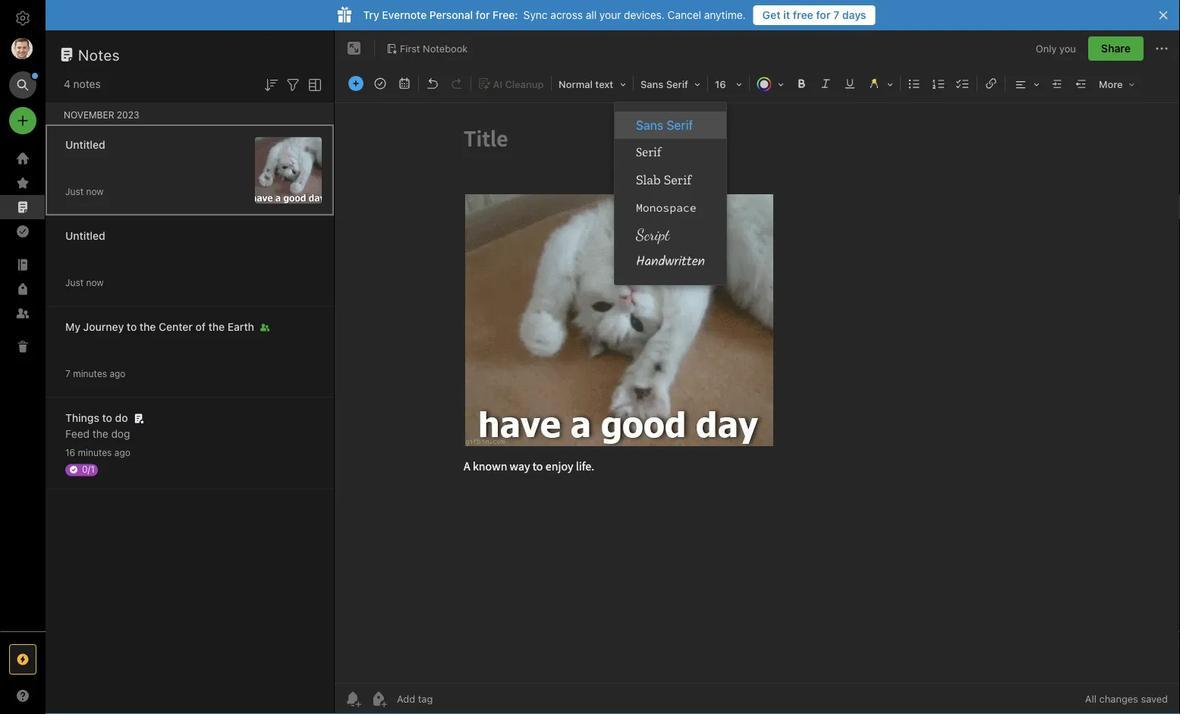 Task type: vqa. For each thing, say whether or not it's contained in the screenshot.
tab list
no



Task type: locate. For each thing, give the bounding box(es) containing it.
days
[[843, 9, 867, 21]]

16 inside field
[[715, 79, 726, 90]]

the down things to do
[[92, 428, 108, 440]]

0 horizontal spatial to
[[102, 412, 112, 424]]

0 vertical spatial now
[[86, 186, 104, 197]]

0 vertical spatial minutes
[[73, 369, 107, 379]]

add tag image
[[370, 690, 388, 708]]

2 now from the top
[[86, 278, 104, 288]]

more actions image
[[1153, 39, 1172, 58]]

sans up serif link at the top
[[636, 118, 664, 133]]

0 vertical spatial just now
[[65, 186, 104, 197]]

only you
[[1036, 43, 1077, 54]]

minutes
[[73, 369, 107, 379], [78, 448, 112, 458]]

16 down feed
[[65, 448, 75, 458]]

1 vertical spatial sans
[[636, 118, 664, 133]]

Insert field
[[345, 73, 368, 94]]

minutes for 7
[[73, 369, 107, 379]]

ago
[[110, 369, 126, 379], [114, 448, 130, 458]]

monospace
[[636, 200, 697, 215]]

0 horizontal spatial 7
[[65, 369, 70, 379]]

sans serif inside menu item
[[636, 118, 693, 133]]

to left do
[[102, 412, 112, 424]]

things
[[65, 412, 99, 424]]

account image
[[11, 38, 33, 59]]

do
[[115, 412, 128, 424]]

7 left "days"
[[834, 9, 840, 21]]

sans
[[641, 79, 664, 90], [636, 118, 664, 133]]

1 vertical spatial just
[[65, 278, 84, 288]]

7
[[834, 9, 840, 21], [65, 369, 70, 379]]

indent image
[[1047, 73, 1068, 94]]

now
[[86, 186, 104, 197], [86, 278, 104, 288]]

november 2023
[[64, 109, 139, 120]]

try
[[363, 9, 379, 21]]

untitled
[[65, 139, 105, 151], [65, 230, 105, 242]]

sans serif
[[641, 79, 689, 90], [636, 118, 693, 133]]

0 vertical spatial sans
[[641, 79, 664, 90]]

serif up serif link at the top
[[667, 118, 693, 133]]

numbered list image
[[929, 73, 950, 94]]

bulleted list image
[[904, 73, 926, 94]]

0 vertical spatial to
[[127, 321, 137, 333]]

serif inside field
[[667, 79, 689, 90]]

notebook
[[423, 43, 468, 54]]

my
[[65, 321, 80, 333]]

things to do
[[65, 412, 128, 424]]

serif up sans serif link
[[667, 79, 689, 90]]

1 vertical spatial ago
[[114, 448, 130, 458]]

Heading level field
[[554, 73, 632, 95]]

ago down dog
[[114, 448, 130, 458]]

1 untitled from the top
[[65, 139, 105, 151]]

dropdown list menu
[[615, 112, 727, 276]]

4 notes
[[64, 78, 101, 90]]

for
[[476, 9, 490, 21], [817, 9, 831, 21]]

0 vertical spatial sans serif
[[641, 79, 689, 90]]

0 vertical spatial untitled
[[65, 139, 105, 151]]

1 vertical spatial minutes
[[78, 448, 112, 458]]

sans serif menu item
[[615, 112, 727, 139]]

Add filters field
[[284, 74, 302, 94]]

share button
[[1089, 36, 1144, 61]]

16
[[715, 79, 726, 90], [65, 448, 75, 458]]

add a reminder image
[[344, 690, 362, 708]]

outdent image
[[1071, 73, 1093, 94]]

1 just from the top
[[65, 186, 84, 197]]

slab
[[636, 172, 661, 188]]

1 vertical spatial 16
[[65, 448, 75, 458]]

tree
[[0, 147, 46, 631]]

serif
[[667, 79, 689, 90], [667, 118, 693, 133], [636, 145, 662, 160], [664, 172, 692, 188]]

ago up do
[[110, 369, 126, 379]]

1 vertical spatial just now
[[65, 278, 104, 288]]

handwritten
[[636, 251, 705, 273]]

1 horizontal spatial for
[[817, 9, 831, 21]]

changes
[[1100, 694, 1139, 705]]

sans serif up sans serif menu item
[[641, 79, 689, 90]]

script handwritten
[[636, 225, 705, 273]]

feed the dog
[[65, 428, 130, 440]]

insert link image
[[981, 73, 1002, 94]]

get it free for 7 days
[[763, 9, 867, 21]]

get it free for 7 days button
[[754, 5, 876, 25]]

1 vertical spatial untitled
[[65, 230, 105, 242]]

script
[[636, 225, 670, 244]]

Font color field
[[752, 73, 790, 95]]

Font size field
[[710, 73, 748, 95]]

ago for 16 minutes ago
[[114, 448, 130, 458]]

1 horizontal spatial 7
[[834, 9, 840, 21]]

1 for from the left
[[476, 9, 490, 21]]

for right free
[[817, 9, 831, 21]]

0 horizontal spatial the
[[92, 428, 108, 440]]

0 horizontal spatial 16
[[65, 448, 75, 458]]

for left "free:"
[[476, 9, 490, 21]]

all changes saved
[[1086, 694, 1169, 705]]

1 horizontal spatial the
[[140, 321, 156, 333]]

notes
[[73, 78, 101, 90]]

the right "of" at the left top of page
[[209, 321, 225, 333]]

0 vertical spatial 7
[[834, 9, 840, 21]]

Highlight field
[[863, 73, 899, 95]]

0 vertical spatial 16
[[715, 79, 726, 90]]

serif link
[[615, 139, 727, 166]]

try evernote personal for free: sync across all your devices. cancel anytime.
[[363, 9, 746, 21]]

more
[[1100, 79, 1124, 90]]

of
[[196, 321, 206, 333]]

the left center
[[140, 321, 156, 333]]

More field
[[1094, 73, 1141, 95]]

feed
[[65, 428, 90, 440]]

2 for from the left
[[817, 9, 831, 21]]

first notebook button
[[381, 38, 473, 59]]

WHAT'S NEW field
[[0, 684, 46, 708]]

sans serif up serif link at the top
[[636, 118, 693, 133]]

it
[[784, 9, 791, 21]]

1 horizontal spatial 16
[[715, 79, 726, 90]]

16 for 16 minutes ago
[[65, 448, 75, 458]]

minutes for 16
[[78, 448, 112, 458]]

underline image
[[840, 73, 861, 94]]

Note Editor text field
[[335, 103, 1181, 683]]

1 horizontal spatial to
[[127, 321, 137, 333]]

upgrade image
[[14, 651, 32, 669]]

0 vertical spatial ago
[[110, 369, 126, 379]]

text
[[596, 79, 614, 90]]

Font family field
[[636, 73, 706, 95]]

just
[[65, 186, 84, 197], [65, 278, 84, 288]]

minutes up things to do
[[73, 369, 107, 379]]

1 vertical spatial now
[[86, 278, 104, 288]]

1 vertical spatial sans serif
[[636, 118, 693, 133]]

first
[[400, 43, 420, 54]]

16 left font color field
[[715, 79, 726, 90]]

minutes up 0/1
[[78, 448, 112, 458]]

normal
[[559, 79, 593, 90]]

just now
[[65, 186, 104, 197], [65, 278, 104, 288]]

the
[[140, 321, 156, 333], [209, 321, 225, 333], [92, 428, 108, 440]]

all
[[1086, 694, 1097, 705]]

to
[[127, 321, 137, 333], [102, 412, 112, 424]]

for for 7
[[817, 9, 831, 21]]

home image
[[14, 150, 32, 168]]

0 vertical spatial just
[[65, 186, 84, 197]]

7 up things
[[65, 369, 70, 379]]

anytime.
[[704, 9, 746, 21]]

script link
[[615, 221, 727, 248]]

to right "journey"
[[127, 321, 137, 333]]

1 vertical spatial 7
[[65, 369, 70, 379]]

italic image
[[816, 73, 837, 94]]

1 vertical spatial to
[[102, 412, 112, 424]]

sans up sans serif link
[[641, 79, 664, 90]]

for inside button
[[817, 9, 831, 21]]

0 horizontal spatial for
[[476, 9, 490, 21]]



Task type: describe. For each thing, give the bounding box(es) containing it.
Alignment field
[[1008, 73, 1046, 95]]

earth
[[228, 321, 254, 333]]

evernote
[[382, 9, 427, 21]]

get
[[763, 9, 781, 21]]

devices.
[[624, 9, 665, 21]]

View options field
[[302, 74, 324, 94]]

ago for 7 minutes ago
[[110, 369, 126, 379]]

my journey to the center of the earth
[[65, 321, 254, 333]]

checklist image
[[953, 73, 974, 94]]

only
[[1036, 43, 1057, 54]]

all
[[586, 9, 597, 21]]

sync
[[524, 9, 548, 21]]

handwritten link
[[615, 248, 727, 276]]

you
[[1060, 43, 1077, 54]]

dog
[[111, 428, 130, 440]]

sans inside field
[[641, 79, 664, 90]]

saved
[[1142, 694, 1169, 705]]

across
[[551, 9, 583, 21]]

monospace link
[[615, 194, 727, 221]]

settings image
[[14, 9, 32, 27]]

2 untitled from the top
[[65, 230, 105, 242]]

1 just now from the top
[[65, 186, 104, 197]]

2023
[[117, 109, 139, 120]]

More actions field
[[1153, 36, 1172, 61]]

sans inside menu item
[[636, 118, 664, 133]]

1 now from the top
[[86, 186, 104, 197]]

serif inside menu item
[[667, 118, 693, 133]]

free
[[793, 9, 814, 21]]

click to expand image
[[39, 686, 50, 705]]

your
[[600, 9, 621, 21]]

journey
[[83, 321, 124, 333]]

personal
[[430, 9, 473, 21]]

2 horizontal spatial the
[[209, 321, 225, 333]]

Account field
[[0, 33, 46, 64]]

calendar event image
[[394, 73, 415, 94]]

7 minutes ago
[[65, 369, 126, 379]]

2 just from the top
[[65, 278, 84, 288]]

cancel
[[668, 9, 702, 21]]

serif up slab on the right top of page
[[636, 145, 662, 160]]

16 for 16
[[715, 79, 726, 90]]

note window element
[[335, 30, 1181, 715]]

notes
[[78, 46, 120, 63]]

7 inside button
[[834, 9, 840, 21]]

thumbnail image
[[255, 137, 322, 204]]

free:
[[493, 9, 518, 21]]

first notebook
[[400, 43, 468, 54]]

slab serif
[[636, 172, 692, 188]]

Add tag field
[[396, 693, 510, 706]]

sans serif link
[[615, 112, 727, 139]]

for for free:
[[476, 9, 490, 21]]

center
[[159, 321, 193, 333]]

share
[[1102, 42, 1131, 55]]

expand note image
[[346, 39, 364, 58]]

november
[[64, 109, 114, 120]]

bold image
[[791, 73, 813, 94]]

4
[[64, 78, 71, 90]]

task image
[[370, 73, 391, 94]]

sans serif inside field
[[641, 79, 689, 90]]

add filters image
[[284, 76, 302, 94]]

0/1
[[82, 464, 95, 475]]

Sort options field
[[262, 74, 280, 94]]

2 just now from the top
[[65, 278, 104, 288]]

16 minutes ago
[[65, 448, 130, 458]]

undo image
[[422, 73, 443, 94]]

serif down serif link at the top
[[664, 172, 692, 188]]

slab serif link
[[615, 166, 727, 194]]

normal text
[[559, 79, 614, 90]]



